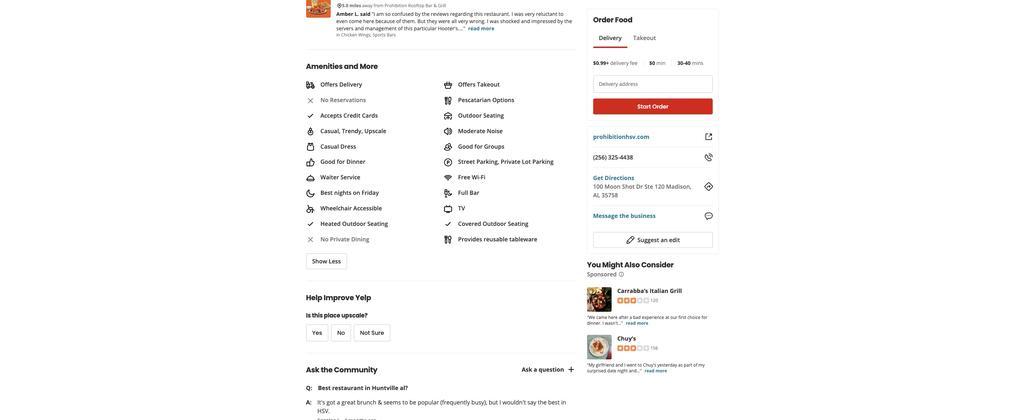 Task type: vqa. For each thing, say whether or not it's contained in the screenshot.
the Suggest an edit
yes



Task type: describe. For each thing, give the bounding box(es) containing it.
but
[[489, 399, 498, 407]]

first
[[679, 315, 687, 321]]

parking
[[533, 158, 554, 166]]

0 horizontal spatial private
[[330, 236, 350, 243]]

reusable
[[484, 236, 508, 243]]

so
[[385, 11, 391, 17]]

outdoor seating
[[458, 112, 504, 120]]

got
[[327, 399, 336, 407]]

because
[[376, 18, 395, 25]]

0 horizontal spatial by
[[415, 11, 421, 17]]

24 checkmark v2 image for accepts
[[306, 112, 315, 120]]

trendy,
[[342, 127, 363, 135]]

show less button
[[306, 254, 347, 269]]

fee
[[631, 60, 638, 66]]

24 ambience v2 image
[[306, 127, 315, 136]]

best for best nights on friday
[[321, 189, 333, 197]]

tv
[[458, 205, 465, 212]]

to inside "my girlfriend and i went to chuy's yesterday as part of my surprised date night and…"
[[638, 362, 643, 368]]

carrabba's italian grill image
[[588, 287, 612, 312]]

but
[[418, 18, 426, 25]]

0 vertical spatial read
[[468, 25, 480, 32]]

0 vertical spatial read more
[[468, 25, 495, 32]]

order food
[[594, 15, 633, 25]]

1 horizontal spatial in
[[365, 384, 371, 392]]

wheelchair
[[321, 205, 352, 212]]

0 vertical spatial order
[[594, 15, 614, 25]]

best
[[549, 399, 560, 407]]

"my
[[588, 362, 595, 368]]

cards
[[362, 112, 378, 120]]

this inside help improve yelp element
[[312, 312, 323, 320]]

100
[[594, 183, 604, 191]]

0 vertical spatial in
[[337, 32, 340, 38]]

5.0 miles away from prohibition rooftop bar & grill
[[342, 3, 446, 9]]

shot
[[623, 183, 635, 191]]

$0
[[650, 60, 656, 66]]

24 checkmark v2 image for covered
[[444, 220, 453, 229]]

24 directions v2 image
[[705, 182, 713, 191]]

nights
[[334, 189, 352, 197]]

1 vertical spatial grill
[[671, 287, 683, 295]]

325-
[[609, 154, 621, 162]]

in inside it's got a great brunch & seems to be popular (frequently busy), but i wouldn't say the best in hsv.
[[562, 399, 567, 407]]

0 vertical spatial more
[[481, 25, 495, 32]]

reservations
[[330, 96, 366, 104]]

(frequently
[[441, 399, 470, 407]]

0 vertical spatial private
[[501, 158, 521, 166]]

great
[[342, 399, 356, 407]]

0 vertical spatial very
[[525, 11, 535, 17]]

16 marker v2 image
[[337, 3, 342, 9]]

groups
[[484, 143, 505, 151]]

"we
[[588, 315, 596, 321]]

good for dinner
[[321, 158, 366, 166]]

24 wifi v2 image
[[444, 174, 453, 182]]

brunch
[[357, 399, 377, 407]]

restaurant.
[[485, 11, 511, 17]]

start order
[[638, 102, 669, 111]]

for for dinner
[[337, 158, 345, 166]]

delivery for delivery address
[[599, 81, 619, 87]]

my
[[699, 362, 705, 368]]

$0.99+
[[594, 60, 610, 66]]

24 order v2 image
[[306, 81, 315, 89]]

0 vertical spatial read more link
[[468, 25, 495, 32]]

credit
[[344, 112, 361, 120]]

1 vertical spatial 120
[[651, 298, 659, 304]]

seating for covered outdoor seating
[[508, 220, 529, 228]]

24 reusable tableware v2 image
[[444, 236, 453, 244]]

carrabba's italian grill link
[[618, 287, 683, 295]]

restaurant
[[332, 384, 364, 392]]

casual,
[[321, 127, 341, 135]]

best for best restaurant in huntville al?
[[318, 384, 331, 392]]

confused
[[392, 11, 414, 17]]

on
[[353, 189, 360, 197]]

noise
[[487, 127, 503, 135]]

heated
[[321, 220, 341, 228]]

read more for carrabba's italian grill
[[626, 320, 649, 327]]

bar inside amenities and more 'element'
[[470, 189, 480, 197]]

wouldn't
[[503, 399, 526, 407]]

place
[[324, 312, 340, 320]]

am
[[377, 11, 384, 17]]

24 like v2 image
[[306, 158, 315, 167]]

good for groups
[[458, 143, 505, 151]]

ask the community element
[[295, 353, 588, 421]]

casual
[[321, 143, 339, 151]]

help improve yelp element
[[295, 281, 576, 342]]

35758
[[602, 192, 619, 199]]

prohibition
[[385, 3, 407, 9]]

hooters image
[[306, 0, 331, 18]]

chuy's
[[618, 335, 637, 343]]

pescatarian
[[458, 96, 491, 104]]

said
[[360, 11, 371, 17]]

wrong.
[[470, 18, 486, 25]]

1 horizontal spatial seating
[[484, 112, 504, 120]]

24 pencil v2 image
[[627, 236, 635, 244]]

0 vertical spatial takeout
[[634, 34, 657, 42]]

provides
[[458, 236, 482, 243]]

of inside "my girlfriend and i went to chuy's yesterday as part of my surprised date night and…"
[[694, 362, 698, 368]]

24 close v2 image
[[306, 96, 315, 105]]

food
[[616, 15, 633, 25]]

here inside "i am so confused by the reviews regarding this restaurant. i was very reluctant to even come here because of them. but they were all very wrong. i was shocked and impressed by the servers and management of this particular hooter's.…"
[[364, 18, 374, 25]]

takeout inside amenities and more 'element'
[[477, 81, 500, 89]]

tableware
[[510, 236, 538, 243]]

& inside it's got a great brunch & seems to be popular (frequently busy), but i wouldn't say the best in hsv.
[[378, 399, 382, 407]]

24 close v2 image
[[306, 236, 315, 244]]

accepts credit cards
[[321, 112, 378, 120]]

it's
[[318, 399, 325, 407]]

and down come
[[355, 25, 364, 32]]

"i
[[372, 11, 375, 17]]

choice
[[688, 315, 701, 321]]

1 vertical spatial a
[[534, 366, 538, 374]]

wheelchair accessible
[[321, 205, 382, 212]]

hooter's.…"
[[438, 25, 466, 32]]

you
[[588, 260, 601, 270]]

the inside it's got a great brunch & seems to be popular (frequently busy), but i wouldn't say the best in hsv.
[[538, 399, 547, 407]]

night
[[618, 368, 628, 374]]

upscale
[[365, 127, 387, 135]]

best restaurant in huntville al?
[[318, 384, 408, 392]]

provides reusable tableware
[[458, 236, 538, 243]]

30-40 mins
[[678, 60, 704, 66]]

120 inside get directions 100 moon shot dr ste 120 madison, al 35758
[[655, 183, 665, 191]]

free
[[458, 174, 471, 182]]

consider
[[642, 260, 674, 270]]

best nights on friday
[[321, 189, 379, 197]]

italian
[[650, 287, 669, 295]]

24 night v2 image
[[306, 189, 315, 198]]

they
[[427, 18, 437, 25]]

reviews
[[431, 11, 449, 17]]

tab list containing delivery
[[594, 34, 662, 48]]

moderate noise
[[458, 127, 503, 135]]

heated outdoor seating
[[321, 220, 388, 228]]

order inside button
[[653, 102, 669, 111]]

question
[[539, 366, 564, 374]]

service
[[341, 174, 361, 182]]

1 vertical spatial was
[[490, 18, 499, 25]]

1 horizontal spatial outdoor
[[458, 112, 482, 120]]

be
[[410, 399, 417, 407]]

0 vertical spatial bar
[[426, 3, 433, 9]]

and inside 'element'
[[344, 61, 359, 72]]

1 vertical spatial of
[[398, 25, 403, 32]]

outdoor for covered outdoor seating
[[483, 220, 507, 228]]

in chicken wings, sports bars
[[337, 32, 396, 38]]

say
[[528, 399, 537, 407]]

1 horizontal spatial &
[[434, 3, 437, 9]]

i inside "my girlfriend and i went to chuy's yesterday as part of my surprised date night and…"
[[625, 362, 626, 368]]

address
[[620, 81, 639, 87]]

no for no
[[337, 329, 345, 337]]

delivery address
[[599, 81, 639, 87]]

all
[[452, 18, 457, 25]]

24 food v2 image
[[444, 96, 453, 105]]

were
[[439, 18, 450, 25]]

24 add v2 image
[[567, 366, 576, 374]]

offers for offers delivery
[[321, 81, 338, 89]]

full bar
[[458, 189, 480, 197]]

0 horizontal spatial grill
[[438, 3, 446, 9]]

offers for offers takeout
[[458, 81, 476, 89]]

3 star rating image for carrabba's italian grill
[[618, 298, 650, 304]]

1 vertical spatial very
[[458, 18, 468, 25]]

i inside the "we came here after a bad experience at our first choice for dinner. i wasn't…"
[[603, 320, 604, 327]]

24 shopping v2 image
[[444, 81, 453, 89]]

2 horizontal spatial this
[[475, 11, 483, 17]]

full
[[458, 189, 468, 197]]



Task type: locate. For each thing, give the bounding box(es) containing it.
very down regarding
[[458, 18, 468, 25]]

1 vertical spatial here
[[609, 315, 618, 321]]

2 vertical spatial read more link
[[645, 368, 668, 374]]

offers up pescatarian
[[458, 81, 476, 89]]

busy),
[[472, 399, 488, 407]]

0 vertical spatial good
[[458, 143, 473, 151]]

from
[[374, 3, 384, 9]]

30-
[[678, 60, 686, 66]]

sports
[[373, 32, 386, 38]]

24 wheelchair v2 image
[[306, 205, 315, 213]]

1 vertical spatial &
[[378, 399, 382, 407]]

group inside help improve yelp element
[[306, 325, 525, 342]]

outdoor up moderate
[[458, 112, 482, 120]]

ask
[[306, 365, 320, 375], [522, 366, 533, 374]]

24 checkmark v2 image up 24 reusable tableware v2 'icon'
[[444, 220, 453, 229]]

message the business button
[[594, 212, 656, 221]]

0 horizontal spatial more
[[481, 25, 495, 32]]

2 vertical spatial no
[[337, 329, 345, 337]]

edit
[[670, 236, 681, 244]]

1 vertical spatial good
[[321, 158, 336, 166]]

2 vertical spatial read more
[[645, 368, 668, 374]]

1 vertical spatial no
[[321, 236, 329, 243]]

read more link down the "wrong."
[[468, 25, 495, 32]]

good for good for groups
[[458, 143, 473, 151]]

1 horizontal spatial was
[[515, 11, 524, 17]]

pescatarian options
[[458, 96, 515, 104]]

huntville
[[372, 384, 399, 392]]

best
[[321, 189, 333, 197], [318, 384, 331, 392]]

"i am so confused by the reviews regarding this restaurant. i was very reluctant to even come here because of them. but they were all very wrong. i was shocked and impressed by the servers and management of this particular hooter's.…"
[[337, 11, 573, 32]]

for left the dinner
[[337, 158, 345, 166]]

a left bad
[[630, 315, 633, 321]]

start
[[638, 102, 652, 111]]

1 horizontal spatial for
[[475, 143, 483, 151]]

a:
[[306, 399, 312, 407]]

0 horizontal spatial this
[[312, 312, 323, 320]]

here left the after
[[609, 315, 618, 321]]

2 offers from the left
[[458, 81, 476, 89]]

for for groups
[[475, 143, 483, 151]]

read more right the and…"
[[645, 368, 668, 374]]

no for no private dining
[[321, 236, 329, 243]]

best down waiter
[[321, 189, 333, 197]]

i right the "wrong."
[[487, 18, 489, 25]]

this down them. on the left top
[[404, 25, 413, 32]]

24 outdoor seating v2 image
[[444, 112, 453, 120]]

takeout up delivery tab panel
[[634, 34, 657, 42]]

this up the "wrong."
[[475, 11, 483, 17]]

good up street
[[458, 143, 473, 151]]

0 horizontal spatial a
[[337, 399, 340, 407]]

group
[[306, 325, 525, 342]]

120 down carrabba's italian grill
[[651, 298, 659, 304]]

1 vertical spatial by
[[558, 18, 563, 25]]

offers takeout
[[458, 81, 500, 89]]

1 vertical spatial bar
[[470, 189, 480, 197]]

street
[[458, 158, 475, 166]]

group containing yes
[[306, 325, 525, 342]]

not
[[360, 329, 370, 337]]

to inside it's got a great brunch & seems to be popular (frequently busy), but i wouldn't say the best in hsv.
[[403, 399, 408, 407]]

i up shocked
[[512, 11, 513, 17]]

0 vertical spatial 120
[[655, 183, 665, 191]]

$0.99+ delivery fee
[[594, 60, 638, 66]]

1 horizontal spatial bar
[[470, 189, 480, 197]]

delivery left address
[[599, 81, 619, 87]]

more for chuy's
[[656, 368, 668, 374]]

ask for ask a question
[[522, 366, 533, 374]]

is
[[306, 312, 311, 320]]

outdoor up reusable
[[483, 220, 507, 228]]

dining
[[351, 236, 369, 243]]

read for carrabba's italian grill
[[626, 320, 636, 327]]

grill up reviews
[[438, 3, 446, 9]]

delivery down order food
[[599, 34, 622, 42]]

no down is this place upscale?
[[337, 329, 345, 337]]

read for chuy's
[[645, 368, 655, 374]]

seating for heated outdoor seating
[[368, 220, 388, 228]]

and right shocked
[[521, 18, 530, 25]]

to right the "went"
[[638, 362, 643, 368]]

read more link up chuy's
[[626, 320, 649, 327]]

2 vertical spatial in
[[562, 399, 567, 407]]

24 checkmark v2 image
[[306, 220, 315, 229]]

no inside button
[[337, 329, 345, 337]]

2 horizontal spatial outdoor
[[483, 220, 507, 228]]

read more link for carrabba's italian grill
[[626, 320, 649, 327]]

by right impressed
[[558, 18, 563, 25]]

a inside it's got a great brunch & seems to be popular (frequently busy), but i wouldn't say the best in hsv.
[[337, 399, 340, 407]]

0 horizontal spatial was
[[490, 18, 499, 25]]

24 nightlife v2 image
[[444, 189, 453, 198]]

3 star rating image down chuy's
[[618, 346, 650, 352]]

not sure
[[360, 329, 384, 337]]

offers down amenities
[[321, 81, 338, 89]]

carrabba's italian grill
[[618, 287, 683, 295]]

a inside the "we came here after a bad experience at our first choice for dinner. i wasn't…"
[[630, 315, 633, 321]]

2 horizontal spatial a
[[630, 315, 633, 321]]

ask up q:
[[306, 365, 320, 375]]

of down confused
[[397, 18, 401, 25]]

1 horizontal spatial order
[[653, 102, 669, 111]]

delivery for delivery
[[599, 34, 622, 42]]

very
[[525, 11, 535, 17], [458, 18, 468, 25]]

2 3 star rating image from the top
[[618, 346, 650, 352]]

1 vertical spatial this
[[404, 25, 413, 32]]

community
[[334, 365, 378, 375]]

offers
[[321, 81, 338, 89], [458, 81, 476, 89]]

read up chuy's link
[[626, 320, 636, 327]]

0 horizontal spatial takeout
[[477, 81, 500, 89]]

al
[[594, 192, 601, 199]]

no button
[[331, 325, 351, 342]]

156
[[651, 345, 659, 351]]

"my girlfriend and i went to chuy's yesterday as part of my surprised date night and…"
[[588, 362, 705, 374]]

for inside the "we came here after a bad experience at our first choice for dinner. i wasn't…"
[[702, 315, 708, 321]]

away
[[362, 3, 373, 9]]

1 horizontal spatial by
[[558, 18, 563, 25]]

experience
[[642, 315, 665, 321]]

1 vertical spatial takeout
[[477, 81, 500, 89]]

3 star rating image
[[618, 298, 650, 304], [618, 346, 650, 352]]

1 vertical spatial 24 checkmark v2 image
[[444, 220, 453, 229]]

read down the "wrong."
[[468, 25, 480, 32]]

grill right italian
[[671, 287, 683, 295]]

here inside the "we came here after a bad experience at our first choice for dinner. i wasn't…"
[[609, 315, 618, 321]]

1 vertical spatial 3 star rating image
[[618, 346, 650, 352]]

0 vertical spatial by
[[415, 11, 421, 17]]

1 horizontal spatial to
[[559, 11, 564, 17]]

i inside it's got a great brunch & seems to be popular (frequently busy), but i wouldn't say the best in hsv.
[[500, 399, 501, 407]]

120 right "ste"
[[655, 183, 665, 191]]

i right dinner.
[[603, 320, 604, 327]]

upscale?
[[342, 312, 368, 320]]

0 horizontal spatial outdoor
[[342, 220, 366, 228]]

outdoor down wheelchair accessible
[[342, 220, 366, 228]]

1 offers from the left
[[321, 81, 338, 89]]

here
[[364, 18, 374, 25], [609, 315, 618, 321]]

girlfriend
[[597, 362, 615, 368]]

was down restaurant.
[[490, 18, 499, 25]]

directions
[[605, 174, 635, 182]]

and inside "my girlfriend and i went to chuy's yesterday as part of my surprised date night and…"
[[616, 362, 624, 368]]

1 vertical spatial private
[[330, 236, 350, 243]]

0 vertical spatial grill
[[438, 3, 446, 9]]

good down casual
[[321, 158, 336, 166]]

1 horizontal spatial ask
[[522, 366, 533, 374]]

was up shocked
[[515, 11, 524, 17]]

and left the "went"
[[616, 362, 624, 368]]

1 vertical spatial in
[[365, 384, 371, 392]]

here down said
[[364, 18, 374, 25]]

rooftop
[[408, 3, 425, 9]]

ask the community
[[306, 365, 378, 375]]

0 horizontal spatial bar
[[426, 3, 433, 9]]

and left the 'more'
[[344, 61, 359, 72]]

as
[[679, 362, 683, 368]]

yesterday
[[658, 362, 678, 368]]

fi
[[481, 174, 486, 182]]

free wi-fi
[[458, 174, 486, 182]]

chuy's image
[[588, 335, 612, 360]]

more
[[360, 61, 378, 72]]

ask for ask the community
[[306, 365, 320, 375]]

24 waiter v2 image
[[306, 174, 315, 182]]

message
[[594, 212, 618, 220]]

read more link for chuy's
[[645, 368, 668, 374]]

dinner
[[347, 158, 366, 166]]

0 vertical spatial 3 star rating image
[[618, 298, 650, 304]]

this right is
[[312, 312, 323, 320]]

message the business
[[594, 212, 656, 220]]

1 horizontal spatial a
[[534, 366, 538, 374]]

al?
[[400, 384, 408, 392]]

order left food
[[594, 15, 614, 25]]

0 vertical spatial a
[[630, 315, 633, 321]]

a right 'got'
[[337, 399, 340, 407]]

offers delivery
[[321, 81, 362, 89]]

1 horizontal spatial private
[[501, 158, 521, 166]]

by up but
[[415, 11, 421, 17]]

in right best
[[562, 399, 567, 407]]

1 horizontal spatial good
[[458, 143, 473, 151]]

the up the restaurant
[[321, 365, 333, 375]]

order right the start
[[653, 102, 669, 111]]

2 vertical spatial a
[[337, 399, 340, 407]]

the right "message"
[[620, 212, 630, 220]]

16 info v2 image
[[619, 272, 625, 278]]

suggest an edit button
[[594, 232, 713, 248]]

the inside button
[[620, 212, 630, 220]]

less
[[329, 258, 341, 266]]

amenities
[[306, 61, 343, 72]]

good
[[458, 143, 473, 151], [321, 158, 336, 166]]

tab list
[[594, 34, 662, 48]]

takeout up pescatarian options
[[477, 81, 500, 89]]

0 horizontal spatial &
[[378, 399, 382, 407]]

24 checkmark v2 image
[[306, 112, 315, 120], [444, 220, 453, 229]]

& up reviews
[[434, 3, 437, 9]]

seating down accessible
[[368, 220, 388, 228]]

to inside "i am so confused by the reviews regarding this restaurant. i was very reluctant to even come here because of them. but they were all very wrong. i was shocked and impressed by the servers and management of this particular hooter's.…"
[[559, 11, 564, 17]]

0 vertical spatial no
[[321, 96, 329, 104]]

0 vertical spatial for
[[475, 143, 483, 151]]

i left the "went"
[[625, 362, 626, 368]]

40
[[686, 60, 691, 66]]

1 horizontal spatial takeout
[[634, 34, 657, 42]]

2 horizontal spatial in
[[562, 399, 567, 407]]

Order delivery text field
[[594, 76, 713, 93]]

l.
[[355, 11, 359, 17]]

the up but
[[422, 11, 430, 17]]

0 vertical spatial best
[[321, 189, 333, 197]]

0 vertical spatial of
[[397, 18, 401, 25]]

to right reluctant
[[559, 11, 564, 17]]

seating up noise
[[484, 112, 504, 120]]

yes
[[312, 329, 322, 337]]

more left as
[[656, 368, 668, 374]]

seems
[[384, 399, 401, 407]]

accepts
[[321, 112, 342, 120]]

for
[[475, 143, 483, 151], [337, 158, 345, 166], [702, 315, 708, 321]]

read more link right the and…"
[[645, 368, 668, 374]]

in up brunch on the bottom of the page
[[365, 384, 371, 392]]

an
[[661, 236, 668, 244]]

0 vertical spatial 24 checkmark v2 image
[[306, 112, 315, 120]]

bar right full
[[470, 189, 480, 197]]

best inside ask the community element
[[318, 384, 331, 392]]

120
[[655, 183, 665, 191], [651, 298, 659, 304]]

1 horizontal spatial 24 checkmark v2 image
[[444, 220, 453, 229]]

prohibitionhsv.com
[[594, 133, 650, 141]]

& left seems
[[378, 399, 382, 407]]

0 horizontal spatial very
[[458, 18, 468, 25]]

delivery tab panel
[[594, 48, 662, 51]]

3 star rating image down carrabba's
[[618, 298, 650, 304]]

read more for chuy's
[[645, 368, 668, 374]]

come
[[349, 18, 362, 25]]

private down heated at the bottom of the page
[[330, 236, 350, 243]]

ste
[[645, 183, 654, 191]]

more down the "wrong."
[[481, 25, 495, 32]]

1 vertical spatial read
[[626, 320, 636, 327]]

of right bars
[[398, 25, 403, 32]]

show less
[[312, 258, 341, 266]]

24 external link v2 image
[[705, 133, 713, 141]]

1 vertical spatial read more link
[[626, 320, 649, 327]]

read right the and…"
[[645, 368, 655, 374]]

24 television v2 image
[[444, 205, 453, 213]]

read more up chuy's
[[626, 320, 649, 327]]

2 horizontal spatial for
[[702, 315, 708, 321]]

no for no reservations
[[321, 96, 329, 104]]

0 horizontal spatial in
[[337, 32, 340, 38]]

read more link
[[468, 25, 495, 32], [626, 320, 649, 327], [645, 368, 668, 374]]

no right 24 close v2 icon
[[321, 236, 329, 243]]

0 vertical spatial here
[[364, 18, 374, 25]]

delivery inside amenities and more 'element'
[[340, 81, 362, 89]]

1 horizontal spatial grill
[[671, 287, 683, 295]]

ask left question
[[522, 366, 533, 374]]

24 parking v2 image
[[444, 158, 453, 167]]

2 vertical spatial this
[[312, 312, 323, 320]]

more for carrabba's italian grill
[[638, 320, 649, 327]]

good for good for dinner
[[321, 158, 336, 166]]

1 vertical spatial for
[[337, 158, 345, 166]]

0 horizontal spatial to
[[403, 399, 408, 407]]

a left question
[[534, 366, 538, 374]]

1 horizontal spatial here
[[609, 315, 618, 321]]

more right the after
[[638, 320, 649, 327]]

best up it's
[[318, 384, 331, 392]]

grill
[[438, 3, 446, 9], [671, 287, 683, 295]]

read more down the "wrong."
[[468, 25, 495, 32]]

improve
[[324, 293, 354, 303]]

suggest an edit
[[638, 236, 681, 244]]

0 horizontal spatial seating
[[368, 220, 388, 228]]

24 checkmark v2 image down 24 close v2 image
[[306, 112, 315, 120]]

best inside amenities and more 'element'
[[321, 189, 333, 197]]

no right 24 close v2 image
[[321, 96, 329, 104]]

24 phone v2 image
[[705, 153, 713, 162]]

very up impressed
[[525, 11, 535, 17]]

24 casual v2 image
[[306, 143, 315, 151]]

private left lot
[[501, 158, 521, 166]]

(256) 325-4438
[[594, 154, 634, 162]]

1 vertical spatial to
[[638, 362, 643, 368]]

1 vertical spatial read more
[[626, 320, 649, 327]]

0 vertical spatial to
[[559, 11, 564, 17]]

2 horizontal spatial read
[[645, 368, 655, 374]]

2 horizontal spatial more
[[656, 368, 668, 374]]

2 horizontal spatial to
[[638, 362, 643, 368]]

0 vertical spatial this
[[475, 11, 483, 17]]

of left my
[[694, 362, 698, 368]]

delivery inside tab list
[[599, 34, 622, 42]]

amenities and more element
[[295, 50, 582, 269]]

for down moderate noise
[[475, 143, 483, 151]]

1 horizontal spatial this
[[404, 25, 413, 32]]

24 groups v2 image
[[444, 143, 453, 151]]

for right choice
[[702, 315, 708, 321]]

casual dress
[[321, 143, 356, 151]]

0 horizontal spatial here
[[364, 18, 374, 25]]

0 horizontal spatial ask
[[306, 365, 320, 375]]

24 message v2 image
[[705, 212, 713, 221]]

dr
[[637, 183, 644, 191]]

3 star rating image for chuy's
[[618, 346, 650, 352]]

you might also consider
[[588, 260, 674, 270]]

&
[[434, 3, 437, 9], [378, 399, 382, 407]]

covered
[[458, 220, 482, 228]]

0 horizontal spatial 24 checkmark v2 image
[[306, 112, 315, 120]]

i right but
[[500, 399, 501, 407]]

1 horizontal spatial more
[[638, 320, 649, 327]]

the right impressed
[[565, 18, 573, 25]]

seating up tableware
[[508, 220, 529, 228]]

outdoor
[[458, 112, 482, 120], [342, 220, 366, 228], [483, 220, 507, 228]]

0 horizontal spatial for
[[337, 158, 345, 166]]

and…"
[[629, 368, 642, 374]]

in left "chicken"
[[337, 32, 340, 38]]

went
[[627, 362, 637, 368]]

24 sound on v2 image
[[444, 127, 453, 136]]

bar right rooftop
[[426, 3, 433, 9]]

order
[[594, 15, 614, 25], [653, 102, 669, 111]]

1 3 star rating image from the top
[[618, 298, 650, 304]]

to left be
[[403, 399, 408, 407]]

reluctant
[[536, 11, 558, 17]]

0 horizontal spatial offers
[[321, 81, 338, 89]]

the right say
[[538, 399, 547, 407]]

outdoor for heated outdoor seating
[[342, 220, 366, 228]]

might
[[603, 260, 624, 270]]

2 vertical spatial of
[[694, 362, 698, 368]]

2 vertical spatial more
[[656, 368, 668, 374]]

delivery up the reservations
[[340, 81, 362, 89]]



